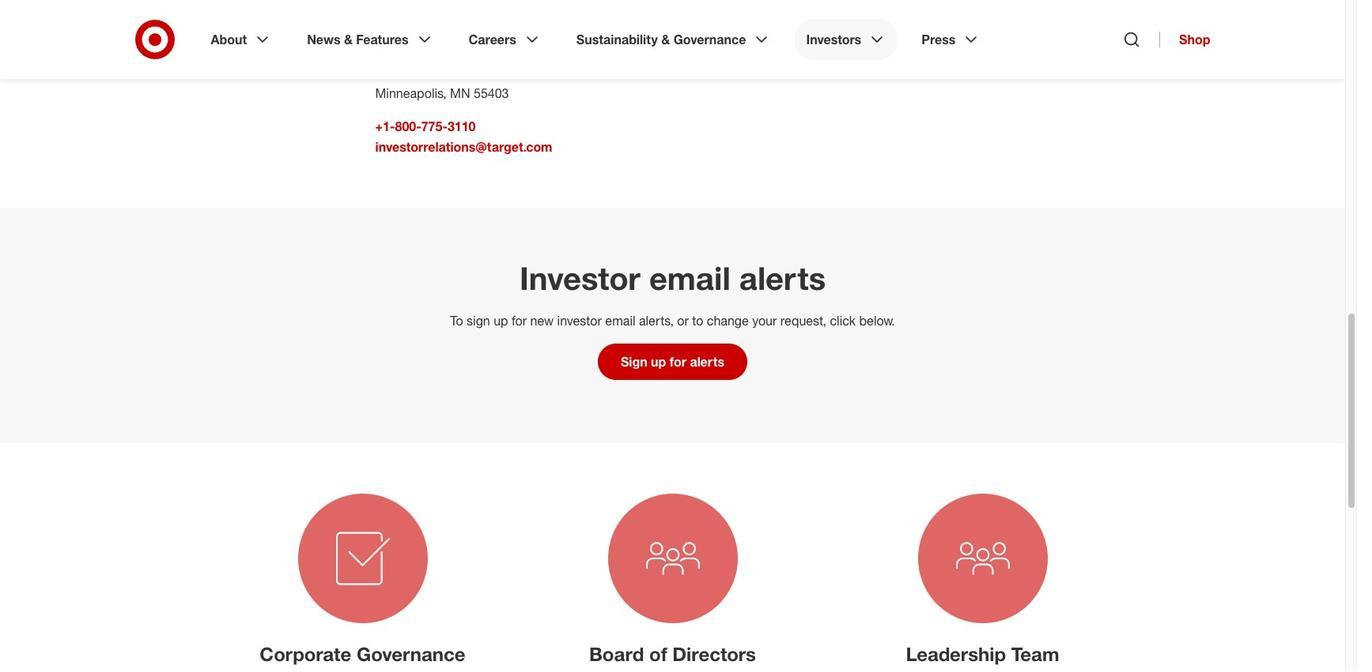 Task type: vqa. For each thing, say whether or not it's contained in the screenshot.
left jobs
no



Task type: locate. For each thing, give the bounding box(es) containing it.
investor email alerts
[[520, 259, 826, 297]]

+1-800-775-3110 investorrelations@target.com
[[375, 119, 552, 155]]

1 horizontal spatial investor
[[520, 259, 641, 297]]

investorrelations@target.com
[[375, 139, 552, 155]]

1 vertical spatial for
[[670, 354, 687, 370]]

(tpn-
[[480, 65, 513, 81]]

careers
[[469, 32, 516, 47]]

0 vertical spatial alerts
[[739, 259, 826, 297]]

0 horizontal spatial governance
[[357, 643, 466, 667]]

for
[[512, 313, 527, 329], [670, 354, 687, 370]]

& right news
[[344, 32, 353, 47]]

shop
[[1179, 32, 1211, 47]]

governance
[[674, 32, 746, 47], [357, 643, 466, 667]]

1 vertical spatial alerts
[[690, 354, 725, 370]]

for down or
[[670, 354, 687, 370]]

0 vertical spatial governance
[[674, 32, 746, 47]]

1 & from the left
[[344, 32, 353, 47]]

0 vertical spatial up
[[494, 313, 508, 329]]

1 horizontal spatial &
[[661, 32, 670, 47]]

alerts down to
[[690, 354, 725, 370]]

& for news
[[344, 32, 353, 47]]

investor up 'investor'
[[520, 259, 641, 297]]

target
[[375, 44, 410, 60]]

up
[[494, 313, 508, 329], [651, 354, 666, 370]]

investor relations target corporation 1000 nicollet mall (tpn-1220) minneapolis, mn 55403
[[375, 24, 545, 101]]

1 vertical spatial up
[[651, 354, 666, 370]]

1 horizontal spatial governance
[[674, 32, 746, 47]]

new
[[530, 313, 554, 329]]

3110
[[448, 119, 476, 134]]

email
[[649, 259, 731, 297], [605, 313, 636, 329]]

for inside sign up for alerts link
[[670, 354, 687, 370]]

news & features
[[307, 32, 409, 47]]

investor for investor relations target corporation 1000 nicollet mall (tpn-1220) minneapolis, mn 55403
[[375, 24, 424, 40]]

0 horizontal spatial &
[[344, 32, 353, 47]]

0 horizontal spatial investor
[[375, 24, 424, 40]]

0 horizontal spatial for
[[512, 313, 527, 329]]

1 vertical spatial investor
[[520, 259, 641, 297]]

& right sustainability
[[661, 32, 670, 47]]

0 horizontal spatial up
[[494, 313, 508, 329]]

features
[[356, 32, 409, 47]]

sustainability
[[576, 32, 658, 47]]

email up or
[[649, 259, 731, 297]]

about link
[[200, 19, 283, 60]]

& for sustainability
[[661, 32, 670, 47]]

investor
[[375, 24, 424, 40], [520, 259, 641, 297]]

governance inside sustainability & governance link
[[674, 32, 746, 47]]

alerts up your
[[739, 259, 826, 297]]

investor inside investor relations target corporation 1000 nicollet mall (tpn-1220) minneapolis, mn 55403
[[375, 24, 424, 40]]

0 vertical spatial investor
[[375, 24, 424, 40]]

0 vertical spatial email
[[649, 259, 731, 297]]

1 horizontal spatial for
[[670, 354, 687, 370]]

request,
[[780, 313, 827, 329]]

alerts
[[739, 259, 826, 297], [690, 354, 725, 370]]

sign up for alerts
[[621, 354, 725, 370]]

+1-800-775-3110 link
[[375, 119, 476, 134]]

&
[[344, 32, 353, 47], [661, 32, 670, 47]]

for left "new"
[[512, 313, 527, 329]]

55403
[[474, 85, 509, 101]]

press link
[[911, 19, 992, 60]]

investor up target
[[375, 24, 424, 40]]

email left alerts,
[[605, 313, 636, 329]]

0 horizontal spatial alerts
[[690, 354, 725, 370]]

0 horizontal spatial email
[[605, 313, 636, 329]]

2 & from the left
[[661, 32, 670, 47]]

minneapolis,
[[375, 85, 447, 101]]

to sign up for new investor email alerts, or to change your request, click below.
[[450, 313, 895, 329]]

about
[[211, 32, 247, 47]]

sustainability & governance
[[576, 32, 746, 47]]

alerts,
[[639, 313, 674, 329]]

1220)
[[513, 65, 545, 81]]



Task type: describe. For each thing, give the bounding box(es) containing it.
board of directors
[[589, 643, 756, 667]]

click
[[830, 313, 856, 329]]

leadership
[[906, 643, 1006, 667]]

investors
[[806, 32, 862, 47]]

1 vertical spatial governance
[[357, 643, 466, 667]]

news & features link
[[296, 19, 445, 60]]

shop link
[[1160, 32, 1211, 47]]

sustainability & governance link
[[565, 19, 783, 60]]

775-
[[421, 119, 448, 134]]

board
[[589, 643, 644, 667]]

to
[[692, 313, 703, 329]]

nicollet
[[407, 65, 450, 81]]

corporation
[[413, 44, 481, 60]]

investorrelations@target.com link
[[375, 139, 552, 155]]

team
[[1012, 643, 1059, 667]]

mall
[[453, 65, 476, 81]]

leadership team
[[906, 643, 1059, 667]]

directors
[[673, 643, 756, 667]]

sign
[[467, 313, 490, 329]]

change
[[707, 313, 749, 329]]

your
[[752, 313, 777, 329]]

careers link
[[458, 19, 553, 60]]

sign
[[621, 354, 648, 370]]

1 horizontal spatial alerts
[[739, 259, 826, 297]]

0 vertical spatial for
[[512, 313, 527, 329]]

corporate governance
[[260, 643, 466, 667]]

1 horizontal spatial up
[[651, 354, 666, 370]]

1000
[[375, 65, 403, 81]]

below.
[[859, 313, 895, 329]]

news
[[307, 32, 341, 47]]

corporate
[[260, 643, 351, 667]]

press
[[922, 32, 956, 47]]

or
[[677, 313, 689, 329]]

mn
[[450, 85, 470, 101]]

investor
[[557, 313, 602, 329]]

investors link
[[795, 19, 898, 60]]

+1-
[[375, 119, 395, 134]]

relations
[[427, 24, 479, 40]]

sign up for alerts link
[[598, 344, 748, 380]]

of
[[649, 643, 667, 667]]

to
[[450, 313, 463, 329]]

investor for investor email alerts
[[520, 259, 641, 297]]

1 horizontal spatial email
[[649, 259, 731, 297]]

800-
[[395, 119, 421, 134]]

1 vertical spatial email
[[605, 313, 636, 329]]



